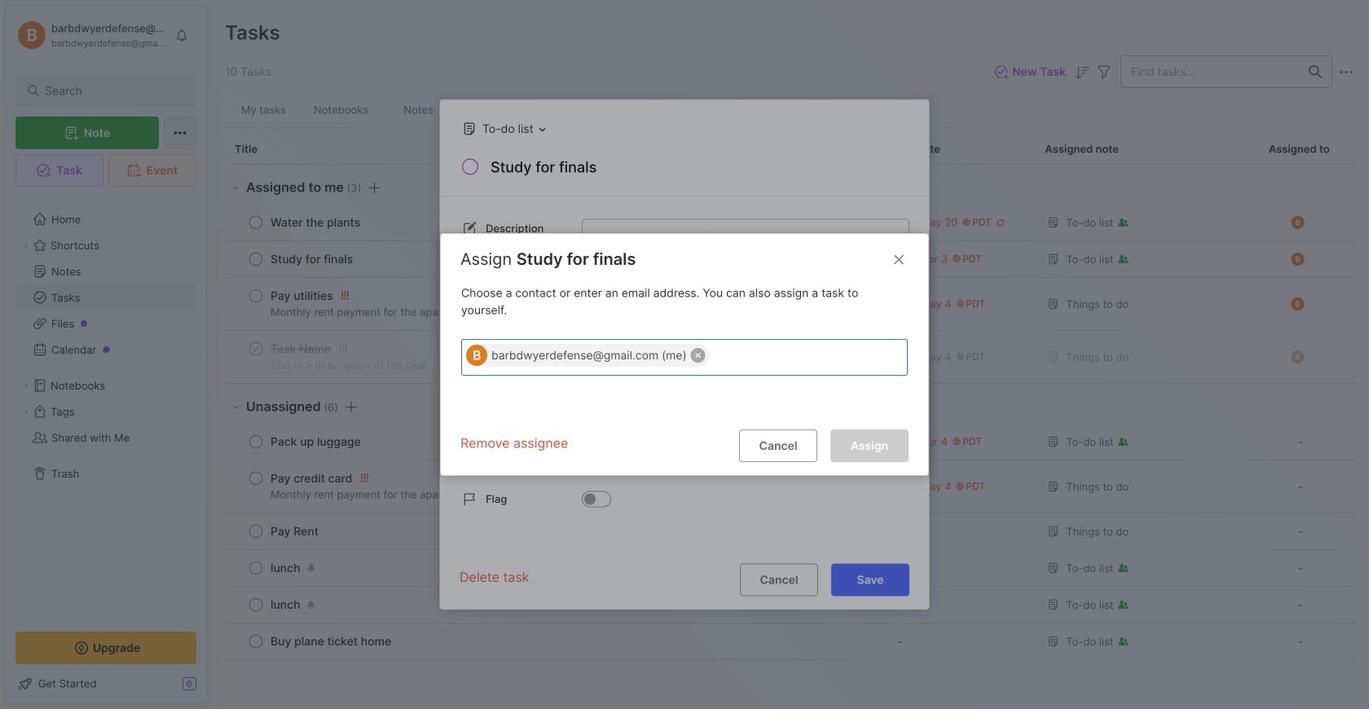 Task type: describe. For each thing, give the bounding box(es) containing it.
expand notebooks image
[[21, 381, 31, 391]]

task name 4 cell
[[271, 341, 331, 357]]

pay rent 8 cell
[[271, 523, 319, 540]]

tree inside main element
[[6, 197, 206, 617]]

pay credit card 7 cell
[[271, 470, 353, 487]]

lunch 9 cell
[[271, 560, 301, 576]]

barbdwyerdefense@gmail.com (me) image
[[466, 345, 488, 366]]

expand tags image
[[21, 407, 31, 417]]

create a task image
[[342, 397, 361, 417]]

main element
[[0, 0, 212, 709]]

Search text field
[[45, 83, 175, 99]]

Find tasks… text field
[[1122, 58, 1300, 85]]

water the plants 1 cell
[[271, 214, 360, 231]]

close image
[[890, 250, 909, 270]]

study for finals 2 cell
[[271, 251, 353, 267]]



Task type: locate. For each thing, give the bounding box(es) containing it.
buy plane ticket home 11 cell
[[271, 634, 392, 650]]

row group
[[225, 165, 1357, 660]]

tree
[[6, 197, 206, 617]]

pay utilities 3 cell
[[271, 288, 333, 304]]

pack up luggage 6 cell
[[271, 434, 361, 450]]

cell
[[885, 514, 1036, 550]]

row
[[225, 205, 1357, 241], [235, 211, 875, 234], [225, 241, 1357, 278], [235, 248, 875, 271], [225, 278, 1357, 331], [235, 285, 875, 324], [225, 331, 1357, 384], [235, 338, 875, 377], [225, 424, 1357, 461], [235, 431, 875, 453], [225, 461, 1357, 514], [235, 467, 875, 506], [225, 514, 1357, 550], [235, 520, 875, 543], [225, 550, 1357, 587], [235, 557, 875, 580], [225, 587, 1357, 624], [235, 594, 875, 616], [225, 624, 1357, 660], [235, 630, 875, 653]]

none search field inside main element
[[45, 81, 175, 100]]

None search field
[[45, 81, 175, 100]]

create a task image
[[365, 178, 384, 198]]

What is this task about? text field
[[582, 219, 910, 273]]

lunch 10 cell
[[271, 597, 301, 613]]



Task type: vqa. For each thing, say whether or not it's contained in the screenshot.
barbdwyerdefense@gmail.com (me) image
yes



